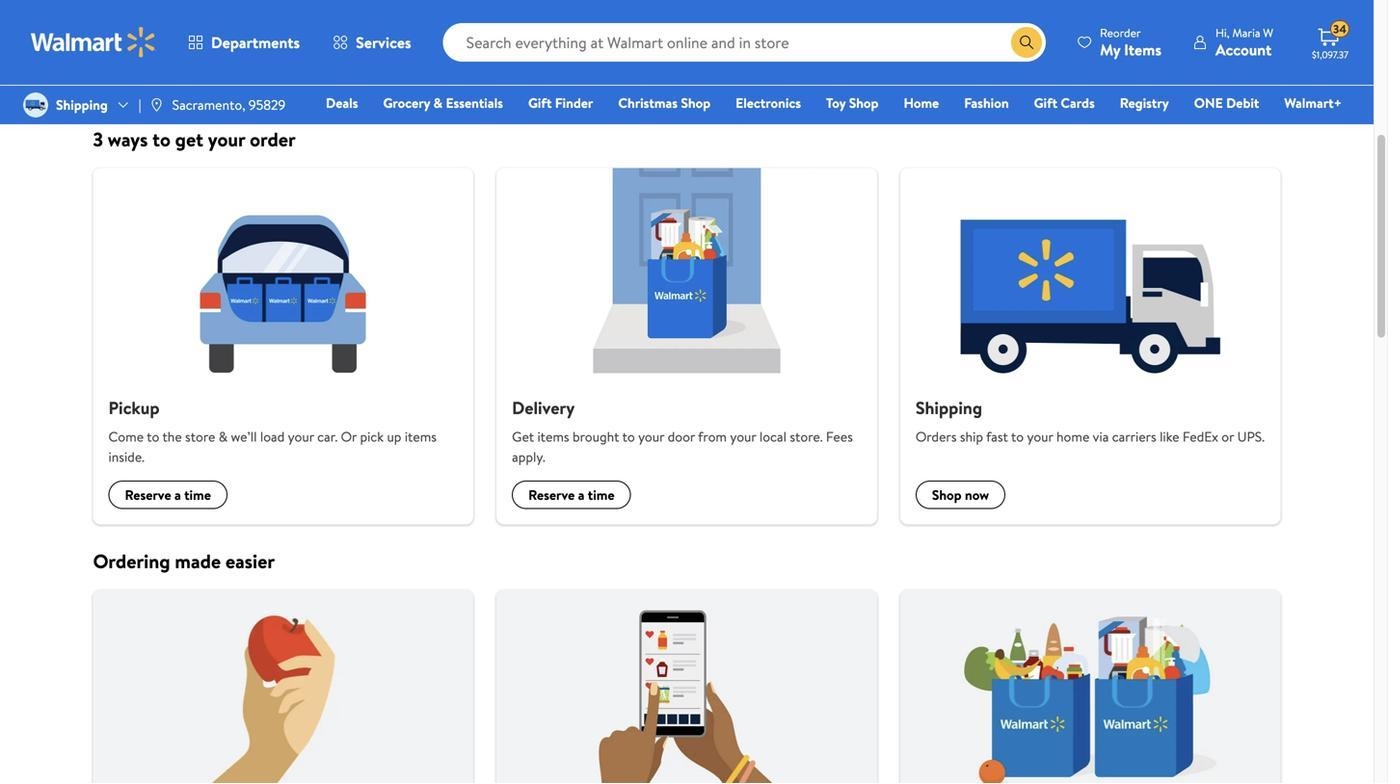 Task type: locate. For each thing, give the bounding box(es) containing it.
1 horizontal spatial reserve a time
[[529, 486, 615, 505]]

items right the up
[[405, 428, 437, 446]]

shop right toy
[[849, 94, 879, 112]]

christmas shop link
[[610, 93, 719, 113]]

$1,097.37
[[1312, 48, 1349, 61]]

items
[[405, 428, 437, 446], [538, 428, 569, 446]]

1 horizontal spatial shop
[[849, 94, 879, 112]]

items right get
[[538, 428, 569, 446]]

a for delivery
[[578, 486, 585, 505]]

1 horizontal spatial reserve
[[529, 486, 575, 505]]

2 list item from the left
[[485, 591, 889, 784]]

& inside pickup come to the store & we'll load your car. or pick up items inside.
[[219, 428, 228, 446]]

items inside delivery get items brought to your door from your local store. fees apply.
[[538, 428, 569, 446]]

time for pickup
[[184, 486, 211, 505]]

0 horizontal spatial reserve
[[125, 486, 171, 505]]

store.
[[790, 428, 823, 446]]

reserve inside pickup list item
[[125, 486, 171, 505]]

ordering made easier
[[93, 548, 275, 575]]

reserve a time
[[125, 486, 211, 505], [529, 486, 615, 505]]

1 time from the left
[[184, 486, 211, 505]]

gift
[[528, 94, 552, 112], [1034, 94, 1058, 112]]

registry link
[[1112, 93, 1178, 113]]

1 vertical spatial shipping
[[916, 396, 983, 420]]

to right the fast
[[1011, 428, 1024, 446]]

car.
[[317, 428, 338, 446]]

& left we'll
[[219, 428, 228, 446]]

sacramento,
[[172, 95, 245, 114]]

walmart+
[[1285, 94, 1342, 112]]

reserve a time inside pickup list item
[[125, 486, 211, 505]]

&
[[434, 94, 443, 112], [219, 428, 228, 446]]

time inside pickup list item
[[184, 486, 211, 505]]

Walmart Site-Wide search field
[[443, 23, 1046, 62]]

2 a from the left
[[578, 486, 585, 505]]

order
[[250, 126, 296, 153]]

95829
[[249, 95, 286, 114]]

0 vertical spatial shipping
[[56, 95, 108, 114]]

a inside pickup list item
[[175, 486, 181, 505]]

a down brought
[[578, 486, 585, 505]]

0 horizontal spatial time
[[184, 486, 211, 505]]

grocery
[[383, 94, 430, 112]]

shop
[[681, 94, 711, 112], [849, 94, 879, 112], [932, 486, 962, 505]]

your left "home"
[[1027, 428, 1054, 446]]

items
[[1124, 39, 1162, 60]]

0 horizontal spatial items
[[405, 428, 437, 446]]

electronics
[[736, 94, 801, 112]]

services button
[[316, 19, 428, 66]]

list containing pickup
[[81, 168, 1293, 525]]

3
[[93, 126, 103, 153]]

to right brought
[[622, 428, 635, 446]]

shipping inside shipping orders ship fast to your home via carriers like fedex or ups.
[[916, 396, 983, 420]]

departments
[[211, 32, 300, 53]]

shipping
[[56, 95, 108, 114], [916, 396, 983, 420]]

1 list from the top
[[81, 168, 1293, 525]]

2 reserve a time from the left
[[529, 486, 615, 505]]

reserve for pickup
[[125, 486, 171, 505]]

a
[[175, 486, 181, 505], [578, 486, 585, 505]]

shipping for shipping
[[56, 95, 108, 114]]

gift for gift cards
[[1034, 94, 1058, 112]]

home link
[[895, 93, 948, 113]]

reserve a time inside delivery list item
[[529, 486, 615, 505]]

1 horizontal spatial time
[[588, 486, 615, 505]]

1 vertical spatial list
[[81, 591, 1293, 784]]

list
[[81, 168, 1293, 525], [81, 591, 1293, 784]]

a down the
[[175, 486, 181, 505]]

ups.
[[1238, 428, 1265, 446]]

2 reserve from the left
[[529, 486, 575, 505]]

reserve a time down inside.
[[125, 486, 211, 505]]

0 horizontal spatial gift
[[528, 94, 552, 112]]

shipping up 3
[[56, 95, 108, 114]]

|
[[139, 95, 141, 114]]

account
[[1216, 39, 1272, 60]]

load
[[260, 428, 285, 446]]

0 horizontal spatial reserve a time
[[125, 486, 211, 505]]

to left the
[[147, 428, 159, 446]]

reserve a time for delivery
[[529, 486, 615, 505]]

3 ways to get your order
[[93, 126, 296, 153]]

pickup
[[108, 396, 160, 420]]

0 vertical spatial list
[[81, 168, 1293, 525]]

walmart image
[[31, 27, 156, 58]]

1 reserve from the left
[[125, 486, 171, 505]]

a inside delivery list item
[[578, 486, 585, 505]]

or
[[341, 428, 357, 446]]

a for pickup
[[175, 486, 181, 505]]

pickup list item
[[81, 168, 485, 525]]

1 horizontal spatial &
[[434, 94, 443, 112]]

like
[[1160, 428, 1180, 446]]

apply.
[[512, 448, 546, 467]]

2 horizontal spatial shop
[[932, 486, 962, 505]]

 image
[[23, 93, 48, 118]]

walmart+ link
[[1276, 93, 1351, 113]]

time down brought
[[588, 486, 615, 505]]

reserve down the apply.
[[529, 486, 575, 505]]

2 items from the left
[[538, 428, 569, 446]]

toy
[[826, 94, 846, 112]]

your left door
[[638, 428, 665, 446]]

0 horizontal spatial &
[[219, 428, 228, 446]]

to inside shipping orders ship fast to your home via carriers like fedex or ups.
[[1011, 428, 1024, 446]]

one
[[1194, 94, 1223, 112]]

1 horizontal spatial items
[[538, 428, 569, 446]]

fashion link
[[956, 93, 1018, 113]]

your left local
[[730, 428, 756, 446]]

reserve inside delivery list item
[[529, 486, 575, 505]]

your left car.
[[288, 428, 314, 446]]

1 items from the left
[[405, 428, 437, 446]]

reserve
[[125, 486, 171, 505], [529, 486, 575, 505]]

2 list from the top
[[81, 591, 1293, 784]]

debit
[[1227, 94, 1260, 112]]

1 gift from the left
[[528, 94, 552, 112]]

time
[[184, 486, 211, 505], [588, 486, 615, 505]]

0 horizontal spatial a
[[175, 486, 181, 505]]

time down "store"
[[184, 486, 211, 505]]

gift left cards at the top
[[1034, 94, 1058, 112]]

shipping list item
[[889, 168, 1293, 525]]

0 horizontal spatial shop
[[681, 94, 711, 112]]

shipping for shipping orders ship fast to your home via carriers like fedex or ups.
[[916, 396, 983, 420]]

to
[[153, 126, 171, 153], [147, 428, 159, 446], [622, 428, 635, 446], [1011, 428, 1024, 446]]

to inside pickup come to the store & we'll load your car. or pick up items inside.
[[147, 428, 159, 446]]

2 gift from the left
[[1034, 94, 1058, 112]]

2 time from the left
[[588, 486, 615, 505]]

hi,
[[1216, 25, 1230, 41]]

1 horizontal spatial a
[[578, 486, 585, 505]]

1 vertical spatial &
[[219, 428, 228, 446]]

1 horizontal spatial gift
[[1034, 94, 1058, 112]]

your inside pickup come to the store & we'll load your car. or pick up items inside.
[[288, 428, 314, 446]]

reserve down inside.
[[125, 486, 171, 505]]

& right grocery
[[434, 94, 443, 112]]

fedex
[[1183, 428, 1219, 446]]

now
[[965, 486, 989, 505]]

shop for christmas shop
[[681, 94, 711, 112]]

carriers
[[1112, 428, 1157, 446]]

ship
[[960, 428, 984, 446]]

get
[[175, 126, 203, 153]]

1 list item from the left
[[81, 591, 485, 784]]

w
[[1264, 25, 1274, 41]]

reserve a time down the apply.
[[529, 486, 615, 505]]

inside.
[[108, 448, 145, 467]]

list item
[[81, 591, 485, 784], [485, 591, 889, 784], [889, 591, 1293, 784]]

shop right christmas
[[681, 94, 711, 112]]

departments button
[[172, 19, 316, 66]]

up
[[387, 428, 402, 446]]

1 a from the left
[[175, 486, 181, 505]]

1 reserve a time from the left
[[125, 486, 211, 505]]

time inside delivery list item
[[588, 486, 615, 505]]

search icon image
[[1019, 35, 1035, 50]]

gift left the finder at left top
[[528, 94, 552, 112]]

electronics link
[[727, 93, 810, 113]]

gift finder
[[528, 94, 593, 112]]

shop left now
[[932, 486, 962, 505]]

deals
[[326, 94, 358, 112]]

to inside delivery get items brought to your door from your local store. fees apply.
[[622, 428, 635, 446]]

grocery & essentials link
[[375, 93, 512, 113]]

time for delivery
[[588, 486, 615, 505]]

 image
[[149, 97, 165, 113]]

1 horizontal spatial shipping
[[916, 396, 983, 420]]

made
[[175, 548, 221, 575]]

0 vertical spatial &
[[434, 94, 443, 112]]

your
[[208, 126, 245, 153], [288, 428, 314, 446], [638, 428, 665, 446], [730, 428, 756, 446], [1027, 428, 1054, 446]]

shipping up orders
[[916, 396, 983, 420]]

shop for toy shop
[[849, 94, 879, 112]]

0 horizontal spatial shipping
[[56, 95, 108, 114]]



Task type: describe. For each thing, give the bounding box(es) containing it.
orders
[[916, 428, 957, 446]]

3 list item from the left
[[889, 591, 1293, 784]]

cards
[[1061, 94, 1095, 112]]

fashion
[[964, 94, 1009, 112]]

the
[[162, 428, 182, 446]]

christmas
[[618, 94, 678, 112]]

one debit
[[1194, 94, 1260, 112]]

store
[[185, 428, 215, 446]]

easier
[[226, 548, 275, 575]]

ways
[[108, 126, 148, 153]]

pick
[[360, 428, 384, 446]]

gift finder link
[[520, 93, 602, 113]]

reserve a time for pickup
[[125, 486, 211, 505]]

shop inside shipping 'list item'
[[932, 486, 962, 505]]

delivery
[[512, 396, 575, 420]]

home
[[904, 94, 939, 112]]

registry
[[1120, 94, 1169, 112]]

delivery list item
[[485, 168, 889, 525]]

to left get at the left top of the page
[[153, 126, 171, 153]]

home
[[1057, 428, 1090, 446]]

delivery get items brought to your door from your local store. fees apply.
[[512, 396, 853, 467]]

essentials
[[446, 94, 503, 112]]

fast
[[987, 428, 1008, 446]]

toy shop
[[826, 94, 879, 112]]

come
[[108, 428, 144, 446]]

services
[[356, 32, 411, 53]]

reorder my items
[[1100, 25, 1162, 60]]

maria
[[1233, 25, 1261, 41]]

sacramento, 95829
[[172, 95, 286, 114]]

reorder
[[1100, 25, 1141, 41]]

brought
[[573, 428, 619, 446]]

items inside pickup come to the store & we'll load your car. or pick up items inside.
[[405, 428, 437, 446]]

one debit link
[[1186, 93, 1268, 113]]

shop now
[[932, 486, 989, 505]]

my
[[1100, 39, 1121, 60]]

via
[[1093, 428, 1109, 446]]

local
[[760, 428, 787, 446]]

christmas shop
[[618, 94, 711, 112]]

we'll
[[231, 428, 257, 446]]

gift for gift finder
[[528, 94, 552, 112]]

pickup come to the store & we'll load your car. or pick up items inside.
[[108, 396, 437, 467]]

deals link
[[317, 93, 367, 113]]

hi, maria w account
[[1216, 25, 1274, 60]]

34
[[1334, 21, 1347, 37]]

your down sacramento, 95829
[[208, 126, 245, 153]]

grocery & essentials
[[383, 94, 503, 112]]

get
[[512, 428, 534, 446]]

your inside shipping orders ship fast to your home via carriers like fedex or ups.
[[1027, 428, 1054, 446]]

from
[[698, 428, 727, 446]]

list for ordering made easier
[[81, 591, 1293, 784]]

door
[[668, 428, 695, 446]]

fees
[[826, 428, 853, 446]]

reserve for delivery
[[529, 486, 575, 505]]

or
[[1222, 428, 1234, 446]]

finder
[[555, 94, 593, 112]]

toy shop link
[[818, 93, 888, 113]]

gift cards
[[1034, 94, 1095, 112]]

Search search field
[[443, 23, 1046, 62]]

ordering
[[93, 548, 170, 575]]

shipping orders ship fast to your home via carriers like fedex or ups.
[[916, 396, 1265, 446]]

list for 3 ways to get your order
[[81, 168, 1293, 525]]

gift cards link
[[1026, 93, 1104, 113]]



Task type: vqa. For each thing, say whether or not it's contained in the screenshot.
rightmost &
yes



